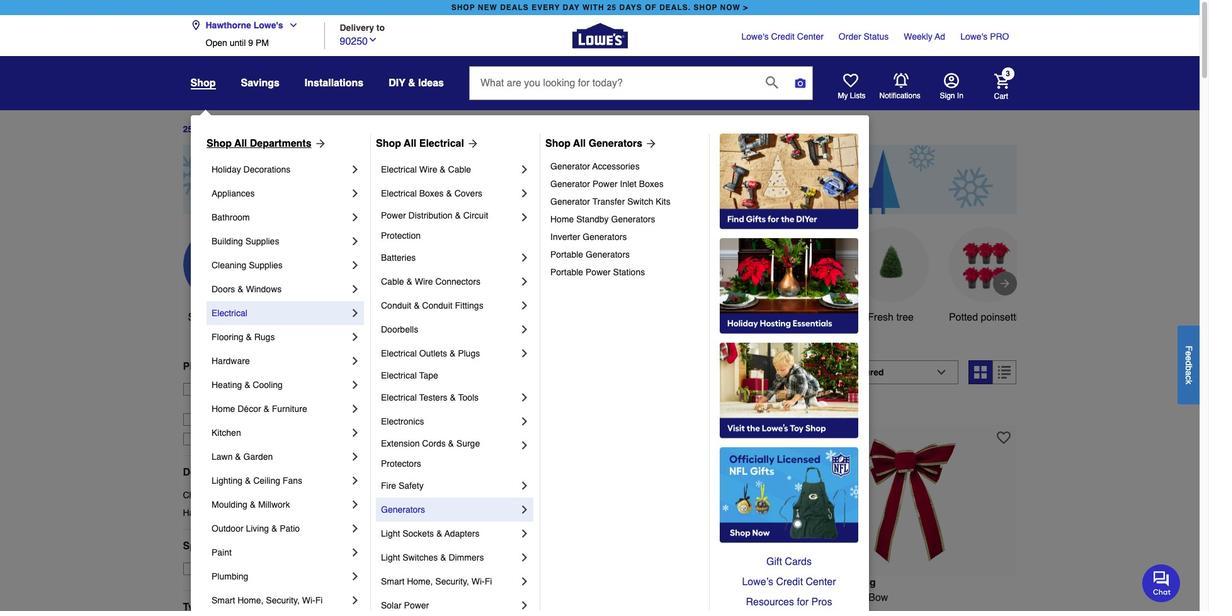 Task type: vqa. For each thing, say whether or not it's contained in the screenshot.
5 Stars image
no



Task type: locate. For each thing, give the bounding box(es) containing it.
conduit down cable & wire connectors
[[422, 301, 453, 311]]

& left 'tools'
[[450, 393, 456, 403]]

1 generator from the top
[[551, 161, 590, 171]]

0 horizontal spatial 20.62-
[[420, 592, 449, 603]]

shop inside button
[[188, 312, 212, 323]]

1 100- from the left
[[370, 592, 390, 603]]

home down store
[[212, 404, 235, 414]]

led
[[403, 312, 422, 323]]

Search Query text field
[[470, 67, 756, 100]]

1 vertical spatial wi-
[[302, 596, 316, 606]]

2 shop from the left
[[376, 138, 401, 149]]

0 horizontal spatial string
[[429, 607, 456, 611]]

security, down the plumbing link
[[266, 596, 300, 606]]

departments up holiday decorations link
[[250, 138, 312, 149]]

hanging decoration button
[[662, 227, 738, 340]]

shop up generator accessories at the top of the page
[[546, 138, 571, 149]]

chevron right image for appliances
[[349, 187, 362, 200]]

white inside holiday living 100-count 20.62-ft white incandescent plug- in christmas string lights
[[457, 592, 483, 603]]

fast delivery
[[202, 434, 253, 444]]

0 vertical spatial portable
[[551, 250, 584, 260]]

christmas inside holiday living 100-count 20.62-ft white incandescent plug- in christmas string lights
[[381, 607, 427, 611]]

home up inverter on the top left of the page
[[551, 214, 574, 224]]

1 vertical spatial smart home, security, wi-fi
[[212, 596, 323, 606]]

hardware
[[212, 356, 250, 366]]

decorations inside hanukkah decorations link
[[225, 508, 272, 518]]

1 horizontal spatial count
[[609, 592, 636, 603]]

0 vertical spatial center
[[798, 32, 824, 42]]

decorations inside holiday decorations link
[[244, 164, 291, 175]]

2 20.62- from the left
[[639, 592, 667, 603]]

0 vertical spatial plug-
[[548, 592, 572, 603]]

shop all departments link
[[207, 136, 327, 151]]

generators down fire safety
[[381, 505, 425, 515]]

potted poinsettia button
[[949, 227, 1025, 325]]

delivery up 90250
[[340, 22, 374, 32]]

0 horizontal spatial fi
[[315, 596, 323, 606]]

credit for lowe's
[[772, 32, 795, 42]]

3
[[1006, 70, 1011, 78]]

1 horizontal spatial tree
[[897, 312, 914, 323]]

electrical up electronics on the bottom
[[381, 393, 417, 403]]

1 horizontal spatial boxes
[[640, 179, 664, 189]]

lights
[[459, 607, 486, 611], [701, 607, 728, 611]]

& right cords
[[448, 439, 454, 449]]

supplies up windows
[[249, 260, 283, 270]]

100-
[[370, 592, 390, 603], [589, 592, 609, 603]]

living down hanukkah decorations link
[[246, 524, 269, 534]]

light left sockets
[[381, 529, 400, 539]]

conduit up led
[[381, 301, 412, 311]]

electrical down shop all electrical
[[381, 164, 417, 175]]

0 horizontal spatial christmas
[[183, 490, 223, 500]]

c
[[1185, 375, 1195, 380]]

1 count from the left
[[390, 592, 417, 603]]

1 horizontal spatial 20.62-
[[639, 592, 667, 603]]

holiday inside holiday living 100-count 20.62-ft white incandescent plug- in christmas string lights
[[370, 577, 407, 588]]

2 horizontal spatial living
[[847, 577, 876, 588]]

1 vertical spatial center
[[806, 577, 837, 588]]

lowe's home improvement cart image
[[995, 73, 1010, 89]]

holiday
[[212, 164, 241, 175], [478, 367, 532, 384], [370, 577, 407, 588], [808, 577, 844, 588]]

smart down plumbing at left
[[212, 596, 235, 606]]

& up heating on the bottom left of page
[[219, 361, 226, 372]]

0 vertical spatial home
[[551, 214, 574, 224]]

0 horizontal spatial living
[[246, 524, 269, 534]]

1 horizontal spatial shop
[[376, 138, 401, 149]]

0 horizontal spatial in
[[370, 607, 379, 611]]

lights inside '100-count 20.62-ft multicolor incandescent plug-in christmas string lights'
[[701, 607, 728, 611]]

holiday living 100-count 20.62-ft white incandescent plug- in christmas string lights
[[370, 577, 572, 611]]

& right lawn
[[235, 452, 241, 462]]

holiday up solar
[[370, 577, 407, 588]]

tree right fresh at right bottom
[[897, 312, 914, 323]]

& inside conduit & conduit fittings link
[[414, 301, 420, 311]]

& inside electrical testers & tools link
[[450, 393, 456, 403]]

generator transfer switch kits link
[[551, 193, 701, 210]]

1 vertical spatial light
[[381, 553, 400, 563]]

generators down switch
[[612, 214, 656, 224]]

hawthorne down store
[[202, 397, 245, 407]]

& inside light sockets & adapters link
[[437, 529, 443, 539]]

cooling
[[253, 380, 283, 390]]

hanging decoration
[[676, 312, 723, 338]]

hawthorne for hawthorne lowe's
[[206, 20, 251, 30]]

hawthorne up open until 9 pm
[[206, 20, 251, 30]]

all up electrical wire & cable
[[404, 138, 417, 149]]

generators up portable power stations on the top
[[586, 250, 630, 260]]

lights down the dimmers
[[459, 607, 486, 611]]

generator power inlet boxes
[[551, 179, 664, 189]]

& right diy
[[408, 78, 416, 89]]

1 vertical spatial supplies
[[249, 260, 283, 270]]

e up b
[[1185, 356, 1195, 361]]

chevron right image for batteries link on the top left
[[519, 251, 531, 264]]

hanukkah decorations
[[183, 508, 272, 518]]

arrow right image up holiday decorations link
[[312, 137, 327, 150]]

count
[[390, 592, 417, 603], [609, 592, 636, 603]]

fire safety
[[381, 481, 424, 491]]

1 horizontal spatial conduit
[[422, 301, 453, 311]]

25 left days
[[183, 124, 193, 134]]

doorbells
[[381, 325, 419, 335]]

solar power link
[[381, 594, 519, 611]]

shop inside shop all departments link
[[207, 138, 232, 149]]

decorations for holiday decorations
[[244, 164, 291, 175]]

all for electrical
[[404, 138, 417, 149]]

& left ceiling
[[245, 476, 251, 486]]

0 vertical spatial savings
[[241, 78, 280, 89]]

2 compare from the left
[[830, 404, 866, 414]]

shop all departments
[[207, 138, 312, 149]]

boxes up switch
[[640, 179, 664, 189]]

1 ft from the left
[[449, 592, 454, 603]]

0 horizontal spatial boxes
[[419, 188, 444, 199]]

pickup up hawthorne lowe's & nearby stores
[[246, 384, 273, 394]]

0 vertical spatial savings button
[[241, 72, 280, 95]]

decorations inside christmas decorations link
[[225, 490, 272, 500]]

shop up electrical wire & cable
[[376, 138, 401, 149]]

wire
[[419, 164, 438, 175], [415, 277, 433, 287]]

flooring & rugs
[[212, 332, 275, 342]]

light sockets & adapters
[[381, 529, 480, 539]]

1 portable from the top
[[551, 250, 584, 260]]

1 vertical spatial shop
[[188, 312, 212, 323]]

batteries
[[381, 253, 416, 263]]

portable down inverter on the top left of the page
[[551, 250, 584, 260]]

1 tree from the left
[[327, 312, 344, 323]]

center up 8.5- in the bottom right of the page
[[806, 577, 837, 588]]

holiday up 8.5- in the bottom right of the page
[[808, 577, 844, 588]]

fi
[[485, 577, 492, 587], [315, 596, 323, 606]]

center for lowe's credit center
[[798, 32, 824, 42]]

portable for portable power stations
[[551, 267, 584, 277]]

0 vertical spatial smart home, security, wi-fi
[[381, 577, 492, 587]]

fi up solar power link
[[485, 577, 492, 587]]

0 vertical spatial shop
[[191, 78, 216, 89]]

gift
[[767, 556, 783, 568]]

cleaning supplies
[[212, 260, 283, 270]]

lawn & garden link
[[212, 445, 349, 469]]

2 conduit from the left
[[422, 301, 453, 311]]

1 vertical spatial hawthorne
[[202, 397, 245, 407]]

& inside moulding & millwork 'link'
[[250, 500, 256, 510]]

on
[[206, 564, 218, 574]]

decorations for christmas decorations
[[225, 490, 272, 500]]

2 ft from the left
[[667, 592, 673, 603]]

1 incandescent from the left
[[486, 592, 546, 603]]

wire up conduit & conduit fittings
[[415, 277, 433, 287]]

0 horizontal spatial plug-
[[548, 592, 572, 603]]

& right sockets
[[437, 529, 443, 539]]

tree for fresh tree
[[897, 312, 914, 323]]

extension cords & surge protectors
[[381, 439, 483, 469]]

cable up covers
[[448, 164, 471, 175]]

my
[[838, 91, 849, 100]]

all for deals
[[214, 312, 225, 323]]

power right solar
[[404, 601, 429, 611]]

safety
[[399, 481, 424, 491]]

heart outline image
[[779, 431, 793, 445], [998, 431, 1012, 445]]

1001813120 element
[[370, 402, 429, 415]]

25 right with
[[607, 3, 617, 12]]

chevron right image
[[349, 163, 362, 176], [349, 187, 362, 200], [349, 211, 362, 224], [349, 235, 362, 248], [519, 299, 531, 312], [349, 331, 362, 343], [519, 347, 531, 360], [349, 379, 362, 391], [519, 391, 531, 404], [349, 403, 362, 415], [519, 415, 531, 428], [519, 439, 531, 452], [349, 451, 362, 463], [349, 475, 362, 487], [349, 498, 362, 511], [349, 522, 362, 535], [519, 527, 531, 540], [349, 546, 362, 559]]

1 horizontal spatial in
[[825, 592, 833, 603]]

3 generator from the top
[[551, 197, 590, 207]]

2 horizontal spatial shop
[[546, 138, 571, 149]]

artificial
[[289, 312, 324, 323]]

power inside 'generator power inlet boxes' link
[[593, 179, 618, 189]]

1 vertical spatial smart
[[212, 596, 235, 606]]

white button
[[758, 227, 833, 325]]

boxes up distribution
[[419, 188, 444, 199]]

electrical up flooring
[[212, 308, 248, 318]]

0 vertical spatial white
[[783, 312, 808, 323]]

generator down shop all generators
[[551, 161, 590, 171]]

all up generator accessories at the top of the page
[[574, 138, 586, 149]]

all for departments
[[235, 138, 247, 149]]

2 light from the top
[[381, 553, 400, 563]]

power down portable generators
[[586, 267, 611, 277]]

until
[[230, 38, 246, 48]]

chevron right image for 'electrical boxes & covers' "link"
[[519, 187, 531, 200]]

string inside '100-count 20.62-ft multicolor incandescent plug-in christmas string lights'
[[672, 607, 698, 611]]

credit for lowe's
[[777, 577, 804, 588]]

1 horizontal spatial smart home, security, wi-fi link
[[381, 570, 519, 594]]

1 vertical spatial generator
[[551, 179, 590, 189]]

1 horizontal spatial incandescent
[[722, 592, 782, 603]]

chevron right image for electrical outlets & plugs
[[519, 347, 531, 360]]

string down multicolor
[[672, 607, 698, 611]]

0 horizontal spatial wi-
[[302, 596, 316, 606]]

home, down the 'switches'
[[407, 577, 433, 587]]

electrical for electrical wire & cable
[[381, 164, 417, 175]]

fresh tree button
[[854, 227, 929, 325]]

& down today
[[277, 397, 283, 407]]

supplies up the cleaning supplies
[[246, 236, 279, 246]]

shop inside shop all generators link
[[546, 138, 571, 149]]

0 vertical spatial pickup
[[183, 361, 216, 372]]

smart home, security, wi-fi link down the dimmers
[[381, 570, 519, 594]]

arrow right image
[[312, 137, 327, 150], [464, 137, 479, 150], [999, 277, 1012, 290]]

& inside diy & ideas button
[[408, 78, 416, 89]]

1 light from the top
[[381, 529, 400, 539]]

lowe's
[[254, 20, 283, 30], [742, 32, 769, 42], [961, 32, 988, 42], [247, 397, 274, 407]]

compare inside 5013254527 element
[[830, 404, 866, 414]]

100- inside '100-count 20.62-ft multicolor incandescent plug-in christmas string lights'
[[589, 592, 609, 603]]

1 horizontal spatial savings button
[[470, 227, 546, 325]]

home standby generators link
[[551, 210, 701, 228]]

order
[[839, 32, 862, 42]]

1 horizontal spatial shop
[[694, 3, 718, 12]]

shop down 25 days of deals link on the top
[[207, 138, 232, 149]]

1 vertical spatial home
[[212, 404, 235, 414]]

& up led
[[414, 301, 420, 311]]

shop left new
[[452, 3, 476, 12]]

living inside holiday living 100-count 20.62-ft white incandescent plug- in christmas string lights
[[409, 577, 439, 588]]

0 horizontal spatial compare
[[393, 404, 429, 414]]

20.62-
[[420, 592, 449, 603], [639, 592, 667, 603]]

chat invite button image
[[1143, 564, 1182, 602]]

boxes
[[640, 179, 664, 189], [419, 188, 444, 199]]

paint link
[[212, 541, 349, 565]]

credit up search icon
[[772, 32, 795, 42]]

holiday down plugs
[[478, 367, 532, 384]]

1 horizontal spatial savings
[[490, 312, 526, 323]]

0 horizontal spatial smart
[[212, 596, 235, 606]]

cable & wire connectors
[[381, 277, 481, 287]]

1 horizontal spatial security,
[[436, 577, 469, 587]]

2 incandescent from the left
[[722, 592, 782, 603]]

smart home, security, wi-fi down the light switches & dimmers
[[381, 577, 492, 587]]

2 horizontal spatial in
[[958, 91, 964, 100]]

0 horizontal spatial home,
[[238, 596, 264, 606]]

deals.
[[660, 3, 691, 12]]

0 horizontal spatial ft
[[449, 592, 454, 603]]

1 horizontal spatial cable
[[448, 164, 471, 175]]

90250 button
[[340, 32, 378, 49]]

tree for artificial tree
[[327, 312, 344, 323]]

with
[[583, 3, 605, 12]]

& inside "outdoor living & patio" link
[[272, 524, 277, 534]]

white inside button
[[783, 312, 808, 323]]

1 horizontal spatial in
[[612, 607, 621, 611]]

departments down lawn
[[183, 467, 245, 478]]

0 horizontal spatial cable
[[381, 277, 404, 287]]

0 horizontal spatial lights
[[459, 607, 486, 611]]

wi- down the dimmers
[[472, 577, 485, 587]]

0 horizontal spatial white
[[457, 592, 483, 603]]

8.5-
[[808, 592, 825, 603]]

all down 25 days of deals
[[235, 138, 247, 149]]

holiday hosting essentials. image
[[720, 238, 859, 334]]

compare inside 1001813120 element
[[393, 404, 429, 414]]

0 horizontal spatial arrow right image
[[312, 137, 327, 150]]

chevron right image for electronics
[[519, 415, 531, 428]]

20.62- inside '100-count 20.62-ft multicolor incandescent plug-in christmas string lights'
[[639, 592, 667, 603]]

ft
[[449, 592, 454, 603], [667, 592, 673, 603]]

& left covers
[[446, 188, 452, 199]]

chevron right image for the plumbing link
[[349, 570, 362, 583]]

1 vertical spatial departments
[[183, 467, 245, 478]]

center for lowe's credit center
[[806, 577, 837, 588]]

electrical down doorbells
[[381, 348, 417, 359]]

0 horizontal spatial security,
[[266, 596, 300, 606]]

None search field
[[469, 66, 814, 112]]

savings down pm
[[241, 78, 280, 89]]

electrical up electrical wire & cable link
[[420, 138, 464, 149]]

1 vertical spatial delivery
[[229, 361, 268, 372]]

light left the 'switches'
[[381, 553, 400, 563]]

holiday decorations link
[[212, 158, 349, 181]]

& left the circuit
[[455, 210, 461, 221]]

cable down the batteries
[[381, 277, 404, 287]]

1 string from the left
[[429, 607, 456, 611]]

savings button
[[241, 72, 280, 95], [470, 227, 546, 325]]

generator for generator power inlet boxes
[[551, 179, 590, 189]]

& inside doors & windows link
[[238, 284, 244, 294]]

portable
[[551, 250, 584, 260], [551, 267, 584, 277]]

1 conduit from the left
[[381, 301, 412, 311]]

0 horizontal spatial savings button
[[241, 72, 280, 95]]

0 vertical spatial supplies
[[246, 236, 279, 246]]

0 vertical spatial fi
[[485, 577, 492, 587]]

& inside lighting & ceiling fans link
[[245, 476, 251, 486]]

red
[[848, 592, 866, 603]]

paint
[[212, 548, 232, 558]]

& right store
[[245, 380, 250, 390]]

1 horizontal spatial white
[[783, 312, 808, 323]]

0 vertical spatial hawthorne
[[206, 20, 251, 30]]

& inside 'electrical boxes & covers' "link"
[[446, 188, 452, 199]]

chevron right image
[[519, 163, 531, 176], [519, 187, 531, 200], [519, 211, 531, 224], [519, 251, 531, 264], [349, 259, 362, 272], [519, 275, 531, 288], [349, 283, 362, 296], [349, 307, 362, 319], [519, 323, 531, 336], [349, 355, 362, 367], [349, 427, 362, 439], [519, 480, 531, 492], [519, 504, 531, 516], [519, 551, 531, 564], [349, 570, 362, 583], [519, 575, 531, 588], [349, 594, 362, 607], [519, 599, 531, 611]]

distribution
[[409, 210, 453, 221]]

cable
[[448, 164, 471, 175], [381, 277, 404, 287]]

1 horizontal spatial 100-
[[589, 592, 609, 603]]

0 horizontal spatial conduit
[[381, 301, 412, 311]]

& left the rugs
[[246, 332, 252, 342]]

2 generator from the top
[[551, 179, 590, 189]]

k
[[1185, 380, 1195, 384]]

1 horizontal spatial home
[[551, 214, 574, 224]]

electrical left tape
[[381, 371, 417, 381]]

1 horizontal spatial smart
[[381, 577, 405, 587]]

2 vertical spatial generator
[[551, 197, 590, 207]]

all inside button
[[214, 312, 225, 323]]

ceiling
[[253, 476, 280, 486]]

delivery up the heating & cooling
[[229, 361, 268, 372]]

lawn & garden
[[212, 452, 273, 462]]

1 compare from the left
[[393, 404, 429, 414]]

grid view image
[[975, 366, 988, 379]]

chevron right image for light sockets & adapters
[[519, 527, 531, 540]]

electrical inside "link"
[[381, 188, 417, 199]]

home,
[[407, 577, 433, 587], [238, 596, 264, 606]]

plug- inside '100-count 20.62-ft multicolor incandescent plug-in christmas string lights'
[[589, 607, 612, 611]]

2 portable from the top
[[551, 267, 584, 277]]

arrow right image inside shop all departments link
[[312, 137, 327, 150]]

2 count from the left
[[609, 592, 636, 603]]

& right doors
[[238, 284, 244, 294]]

0 horizontal spatial tree
[[327, 312, 344, 323]]

1 vertical spatial 25
[[183, 124, 193, 134]]

accessories
[[593, 161, 640, 171]]

stores
[[314, 397, 339, 407]]

chevron right image for electrical wire & cable link
[[519, 163, 531, 176]]

0 horizontal spatial heart outline image
[[779, 431, 793, 445]]

arrow right image up electrical wire & cable link
[[464, 137, 479, 150]]

all up flooring
[[214, 312, 225, 323]]

2 tree from the left
[[897, 312, 914, 323]]

lowe's home improvement account image
[[944, 73, 959, 88]]

& inside cable & wire connectors link
[[407, 277, 413, 287]]

chevron down image
[[283, 20, 298, 30]]

0 horizontal spatial savings
[[241, 78, 280, 89]]

deals right of
[[230, 124, 253, 134]]

power up transfer on the top
[[593, 179, 618, 189]]

electrical wire & cable
[[381, 164, 471, 175]]

2 string from the left
[[672, 607, 698, 611]]

1 horizontal spatial fi
[[485, 577, 492, 587]]

1 horizontal spatial arrow right image
[[464, 137, 479, 150]]

1 vertical spatial white
[[457, 592, 483, 603]]

fi down the plumbing link
[[315, 596, 323, 606]]

chevron right image for home décor & furniture
[[349, 403, 362, 415]]

0 vertical spatial wi-
[[472, 577, 485, 587]]

& left patio on the left of the page
[[272, 524, 277, 534]]

d
[[1185, 361, 1195, 366]]

& inside light switches & dimmers link
[[441, 553, 446, 563]]

0 vertical spatial security,
[[436, 577, 469, 587]]

1 horizontal spatial compare
[[830, 404, 866, 414]]

1 vertical spatial deals
[[228, 312, 254, 323]]

2 e from the top
[[1185, 356, 1195, 361]]

chevron right image for hardware link
[[349, 355, 362, 367]]

chevron right image for holiday decorations
[[349, 163, 362, 176]]

electrical for electrical boxes & covers
[[381, 188, 417, 199]]

covers
[[455, 188, 483, 199]]

inverter generators
[[551, 232, 627, 242]]

holiday up appliances
[[212, 164, 241, 175]]

2 100- from the left
[[589, 592, 609, 603]]

deals up flooring & rugs
[[228, 312, 254, 323]]

cart
[[995, 92, 1009, 101]]

0 vertical spatial light
[[381, 529, 400, 539]]

1 lights from the left
[[459, 607, 486, 611]]

portable down portable generators
[[551, 267, 584, 277]]

198
[[370, 367, 395, 384]]

find gifts for the diyer. image
[[720, 134, 859, 229]]

home, down plumbing at left
[[238, 596, 264, 606]]

wire up electrical boxes & covers
[[419, 164, 438, 175]]

electrical for electrical tape
[[381, 371, 417, 381]]

resources for pros
[[746, 597, 833, 608]]

christmas decorations link
[[183, 489, 350, 501]]

1 horizontal spatial home,
[[407, 577, 433, 587]]

1 vertical spatial in
[[825, 592, 833, 603]]

power up protection on the top left of the page
[[381, 210, 406, 221]]

0 horizontal spatial count
[[390, 592, 417, 603]]

0 horizontal spatial shop
[[207, 138, 232, 149]]

& left plugs
[[450, 348, 456, 359]]

1 horizontal spatial 25
[[607, 3, 617, 12]]

compare for 1001813120 element
[[393, 404, 429, 414]]

& left millwork on the bottom of page
[[250, 500, 256, 510]]

nearby
[[285, 397, 312, 407]]

1 vertical spatial plug-
[[589, 607, 612, 611]]

1 shop from the left
[[207, 138, 232, 149]]

living up red
[[847, 577, 876, 588]]

home for home standby generators
[[551, 214, 574, 224]]

generator up the standby
[[551, 197, 590, 207]]

in down plugs
[[462, 367, 474, 384]]

camera image
[[795, 77, 807, 89]]

1 horizontal spatial departments
[[250, 138, 312, 149]]

ft left multicolor
[[667, 592, 673, 603]]

shop inside shop all electrical link
[[376, 138, 401, 149]]

1 vertical spatial home,
[[238, 596, 264, 606]]

chevron right image for doors & windows link in the top left of the page
[[349, 283, 362, 296]]

0 vertical spatial credit
[[772, 32, 795, 42]]

electrical for electrical outlets & plugs
[[381, 348, 417, 359]]

living for count
[[409, 577, 439, 588]]

living inside holiday living 8.5-in w red bow
[[847, 577, 876, 588]]

2 horizontal spatial christmas
[[624, 607, 669, 611]]

patio
[[280, 524, 300, 534]]

2 lights from the left
[[701, 607, 728, 611]]

holiday inside holiday living 8.5-in w red bow
[[808, 577, 844, 588]]

plumbing
[[212, 572, 249, 582]]

lowe's home improvement lists image
[[843, 73, 859, 88]]

savings up 198 products in holiday decorations
[[490, 312, 526, 323]]

& inside 'heating & cooling' link
[[245, 380, 250, 390]]

2 vertical spatial delivery
[[222, 434, 253, 444]]

1 20.62- from the left
[[420, 592, 449, 603]]

status
[[864, 32, 889, 42]]

power inside portable power stations link
[[586, 267, 611, 277]]

protection
[[381, 231, 421, 241]]

pickup up the free
[[183, 361, 216, 372]]

0 horizontal spatial smart home, security, wi-fi
[[212, 596, 323, 606]]

in
[[462, 367, 474, 384], [825, 592, 833, 603]]

chevron right image for lighting & ceiling fans
[[349, 475, 362, 487]]

lowe's home improvement logo image
[[573, 8, 628, 63]]

chevron right image for flooring & rugs
[[349, 331, 362, 343]]

supplies for building supplies
[[246, 236, 279, 246]]

power inside solar power link
[[404, 601, 429, 611]]

outdoor living & patio link
[[212, 517, 349, 541]]

savings
[[241, 78, 280, 89], [490, 312, 526, 323]]

chevron right image for electrical link
[[349, 307, 362, 319]]

3 shop from the left
[[546, 138, 571, 149]]

arrow right image inside shop all electrical link
[[464, 137, 479, 150]]

deals
[[500, 3, 529, 12]]

& down the batteries
[[407, 277, 413, 287]]

chevron right image for lawn & garden
[[349, 451, 362, 463]]



Task type: describe. For each thing, give the bounding box(es) containing it.
shop button
[[191, 77, 216, 89]]

lowe's down ">"
[[742, 32, 769, 42]]

pm
[[256, 38, 269, 48]]

0 horizontal spatial departments
[[183, 467, 245, 478]]

chevron right image for light switches & dimmers link
[[519, 551, 531, 564]]

boxes inside "link"
[[419, 188, 444, 199]]

potted poinsettia
[[950, 312, 1025, 323]]

visit the lowe's toy shop. image
[[720, 343, 859, 439]]

holiday for holiday decorations
[[212, 164, 241, 175]]

portable power stations
[[551, 267, 645, 277]]

1 vertical spatial savings button
[[470, 227, 546, 325]]

lowe's home improvement notification center image
[[894, 73, 909, 88]]

at:
[[301, 384, 311, 394]]

arrow right image for shop all electrical
[[464, 137, 479, 150]]

pickup & delivery
[[183, 361, 268, 372]]

ft inside '100-count 20.62-ft multicolor incandescent plug-in christmas string lights'
[[667, 592, 673, 603]]

chevron right image for power distribution & circuit protection link
[[519, 211, 531, 224]]

shop for shop all electrical
[[376, 138, 401, 149]]

kitchen link
[[212, 421, 349, 445]]

chevron right image for outdoor living & patio
[[349, 522, 362, 535]]

furniture
[[272, 404, 307, 414]]

in inside holiday living 100-count 20.62-ft white incandescent plug- in christmas string lights
[[370, 607, 379, 611]]

electrical for electrical testers & tools
[[381, 393, 417, 403]]

incandescent inside holiday living 100-count 20.62-ft white incandescent plug- in christmas string lights
[[486, 592, 546, 603]]

count inside '100-count 20.62-ft multicolor incandescent plug-in christmas string lights'
[[609, 592, 636, 603]]

generator transfer switch kits
[[551, 197, 671, 207]]

0 vertical spatial wire
[[419, 164, 438, 175]]

conduit & conduit fittings
[[381, 301, 484, 311]]

power for solar power
[[404, 601, 429, 611]]

1 vertical spatial savings
[[490, 312, 526, 323]]

resources for pros link
[[720, 592, 859, 611]]

0 vertical spatial 25
[[607, 3, 617, 12]]

light sockets & adapters link
[[381, 522, 519, 546]]

artificial tree button
[[279, 227, 354, 325]]

every
[[532, 3, 560, 12]]

& inside electrical outlets & plugs link
[[450, 348, 456, 359]]

2 shop from the left
[[694, 3, 718, 12]]

lowe's credit center link
[[720, 572, 859, 592]]

0 vertical spatial in
[[462, 367, 474, 384]]

electrical testers & tools
[[381, 393, 479, 403]]

& inside home décor & furniture link
[[264, 404, 270, 414]]

chevron right image for conduit & conduit fittings
[[519, 299, 531, 312]]

millwork
[[258, 500, 290, 510]]

light for light sockets & adapters
[[381, 529, 400, 539]]

plug- inside holiday living 100-count 20.62-ft white incandescent plug- in christmas string lights
[[548, 592, 572, 603]]

kits
[[656, 197, 671, 207]]

power inside power distribution & circuit protection
[[381, 210, 406, 221]]

supplies for cleaning supplies
[[249, 260, 283, 270]]

f
[[1185, 345, 1195, 351]]

fast
[[202, 434, 219, 444]]

chevron right image for building supplies
[[349, 235, 362, 248]]

1 heart outline image from the left
[[779, 431, 793, 445]]

heating
[[212, 380, 242, 390]]

fans
[[283, 476, 302, 486]]

100-count 20.62-ft multicolor incandescent plug-in christmas string lights
[[589, 592, 782, 611]]

all for generators
[[574, 138, 586, 149]]

shop all electrical link
[[376, 136, 479, 151]]

home for home décor & furniture
[[212, 404, 235, 414]]

plumbing link
[[212, 565, 349, 589]]

shop all generators
[[546, 138, 643, 149]]

in inside button
[[958, 91, 964, 100]]

generator power inlet boxes link
[[551, 175, 701, 193]]

tools
[[458, 393, 479, 403]]

days
[[195, 124, 216, 134]]

count inside holiday living 100-count 20.62-ft white incandescent plug- in christmas string lights
[[390, 592, 417, 603]]

home, for left smart home, security, wi-fi 'link'
[[238, 596, 264, 606]]

location image
[[191, 20, 201, 30]]

standby
[[577, 214, 609, 224]]

hawthorne for hawthorne lowe's & nearby stores
[[202, 397, 245, 407]]

2 heart outline image from the left
[[998, 431, 1012, 445]]

kitchen
[[212, 428, 241, 438]]

lists
[[851, 91, 866, 100]]

sign
[[941, 91, 956, 100]]

windows
[[246, 284, 282, 294]]

christmas inside '100-count 20.62-ft multicolor incandescent plug-in christmas string lights'
[[624, 607, 669, 611]]

batteries link
[[381, 246, 519, 270]]

flooring & rugs link
[[212, 325, 349, 349]]

extension
[[381, 439, 420, 449]]

generators link
[[381, 498, 519, 522]]

switches
[[403, 553, 438, 563]]

shop for shop all deals
[[188, 312, 212, 323]]

diy & ideas
[[389, 78, 444, 89]]

shop for shop
[[191, 78, 216, 89]]

0 vertical spatial delivery
[[340, 22, 374, 32]]

living for patio
[[246, 524, 269, 534]]

0 vertical spatial deals
[[230, 124, 253, 134]]

my lists link
[[838, 73, 866, 101]]

power for portable power stations
[[586, 267, 611, 277]]

0 horizontal spatial smart home, security, wi-fi link
[[212, 589, 349, 611]]

my lists
[[838, 91, 866, 100]]

adapters
[[445, 529, 480, 539]]

today
[[275, 384, 298, 394]]

sockets
[[403, 529, 434, 539]]

chevron right image for generators link
[[519, 504, 531, 516]]

list view image
[[999, 366, 1012, 379]]

decorations for hanukkah decorations
[[225, 508, 272, 518]]

sale
[[220, 564, 238, 574]]

lowe's credit center
[[743, 577, 837, 588]]

incandescent inside '100-count 20.62-ft multicolor incandescent plug-in christmas string lights'
[[722, 592, 782, 603]]

home décor & furniture
[[212, 404, 307, 414]]

bathroom
[[212, 212, 250, 222]]

198 products in holiday decorations
[[370, 367, 624, 384]]

smart for left smart home, security, wi-fi 'link'
[[212, 596, 235, 606]]

lowe's up pm
[[254, 20, 283, 30]]

portable for portable generators
[[551, 250, 584, 260]]

testers
[[419, 393, 448, 403]]

& inside the 'lawn & garden' 'link'
[[235, 452, 241, 462]]

chevron right image for paint
[[349, 546, 362, 559]]

hawthorne lowe's
[[206, 20, 283, 30]]

& inside the flooring & rugs link
[[246, 332, 252, 342]]

doors
[[212, 284, 235, 294]]

generators down home standby generators
[[583, 232, 627, 242]]

chevron right image for moulding & millwork
[[349, 498, 362, 511]]

electrical outlets & plugs link
[[381, 342, 519, 365]]

generator for generator accessories
[[551, 161, 590, 171]]

1 horizontal spatial smart home, security, wi-fi
[[381, 577, 492, 587]]

& inside electrical wire & cable link
[[440, 164, 446, 175]]

1 vertical spatial wire
[[415, 277, 433, 287]]

chevron right image for doorbells link
[[519, 323, 531, 336]]

100- inside holiday living 100-count 20.62-ft white incandescent plug- in christmas string lights
[[370, 592, 390, 603]]

portable generators link
[[551, 246, 701, 263]]

5013254527 element
[[808, 402, 866, 415]]

light for light switches & dimmers
[[381, 553, 400, 563]]

extension cords & surge protectors link
[[381, 434, 519, 474]]

open until 9 pm
[[206, 38, 269, 48]]

shop for shop all departments
[[207, 138, 232, 149]]

stations
[[614, 267, 645, 277]]

25 days of deals. shop new deals every day. while supplies last. image
[[183, 145, 1017, 214]]

inverter generators link
[[551, 228, 701, 246]]

search image
[[766, 76, 779, 89]]

generator for generator transfer switch kits
[[551, 197, 590, 207]]

1 shop from the left
[[452, 3, 476, 12]]

home, for smart home, security, wi-fi 'link' to the right
[[407, 577, 433, 587]]

deals inside button
[[228, 312, 254, 323]]

1 vertical spatial fi
[[315, 596, 323, 606]]

notifications
[[880, 91, 921, 100]]

lights inside holiday living 100-count 20.62-ft white incandescent plug- in christmas string lights
[[459, 607, 486, 611]]

weekly ad link
[[904, 30, 946, 43]]

holiday for holiday living 8.5-in w red bow
[[808, 577, 844, 588]]

chevron right image for "kitchen" link at the bottom
[[349, 427, 362, 439]]

decoration
[[676, 327, 723, 338]]

departments element
[[183, 466, 350, 479]]

compare for 5013254527 element on the bottom of page
[[830, 404, 866, 414]]

cleaning
[[212, 260, 247, 270]]

chevron down image
[[368, 34, 378, 44]]

free store pickup today at:
[[202, 384, 311, 394]]

power for generator power inlet boxes
[[593, 179, 618, 189]]

in inside holiday living 8.5-in w red bow
[[825, 592, 833, 603]]

lighting & ceiling fans link
[[212, 469, 349, 493]]

bow
[[869, 592, 889, 603]]

arrow right image for shop all departments
[[312, 137, 327, 150]]

chevron right image for cable & wire connectors link
[[519, 275, 531, 288]]

1 vertical spatial security,
[[266, 596, 300, 606]]

moulding
[[212, 500, 248, 510]]

transfer
[[593, 197, 625, 207]]

hawthorne lowe's button
[[191, 13, 304, 38]]

inlet
[[620, 179, 637, 189]]

chevron right image for electrical testers & tools
[[519, 391, 531, 404]]

officially licensed n f l gifts. shop now. image
[[720, 447, 859, 543]]

shop new deals every day with 25 days of deals. shop now > link
[[449, 0, 751, 15]]

home standby generators
[[551, 214, 656, 224]]

& inside extension cords & surge protectors
[[448, 439, 454, 449]]

w
[[836, 592, 845, 603]]

pro
[[991, 32, 1010, 42]]

wi- for left smart home, security, wi-fi 'link'
[[302, 596, 316, 606]]

lighting
[[212, 476, 243, 486]]

lowe's left pro
[[961, 32, 988, 42]]

ideas
[[418, 78, 444, 89]]

chevron right image for solar power link
[[519, 599, 531, 611]]

2 horizontal spatial arrow right image
[[999, 277, 1012, 290]]

arrow right image
[[643, 137, 658, 150]]

doors & windows
[[212, 284, 282, 294]]

string inside holiday living 100-count 20.62-ft white incandescent plug- in christmas string lights
[[429, 607, 456, 611]]

1 vertical spatial pickup
[[246, 384, 273, 394]]

chevron right image for fire safety link
[[519, 480, 531, 492]]

artificial tree
[[289, 312, 344, 323]]

shop for shop all generators
[[546, 138, 571, 149]]

0 vertical spatial cable
[[448, 164, 471, 175]]

living for in
[[847, 577, 876, 588]]

1 vertical spatial cable
[[381, 277, 404, 287]]

resources
[[746, 597, 795, 608]]

smart for smart home, security, wi-fi 'link' to the right
[[381, 577, 405, 587]]

gift cards link
[[720, 552, 859, 572]]

building supplies link
[[212, 229, 349, 253]]

wi- for smart home, security, wi-fi 'link' to the right
[[472, 577, 485, 587]]

delivery to
[[340, 22, 385, 32]]

holiday for holiday living 100-count 20.62-ft white incandescent plug- in christmas string lights
[[370, 577, 407, 588]]

fire
[[381, 481, 396, 491]]

chevron right image for extension cords & surge protectors
[[519, 439, 531, 452]]

electronics link
[[381, 410, 519, 434]]

sign in
[[941, 91, 964, 100]]

0 vertical spatial departments
[[250, 138, 312, 149]]

ft inside holiday living 100-count 20.62-ft white incandescent plug- in christmas string lights
[[449, 592, 454, 603]]

in inside '100-count 20.62-ft multicolor incandescent plug-in christmas string lights'
[[612, 607, 621, 611]]

lighting & ceiling fans
[[212, 476, 302, 486]]

chevron right image for heating & cooling
[[349, 379, 362, 391]]

20.62- inside holiday living 100-count 20.62-ft white incandescent plug- in christmas string lights
[[420, 592, 449, 603]]

& inside the hawthorne lowe's & nearby stores button
[[277, 397, 283, 407]]

generators up accessories
[[589, 138, 643, 149]]

& inside power distribution & circuit protection
[[455, 210, 461, 221]]

lowe's down the free store pickup today at:
[[247, 397, 274, 407]]

chevron right image for cleaning supplies link
[[349, 259, 362, 272]]

1 e from the top
[[1185, 351, 1195, 356]]

chevron right image for bathroom
[[349, 211, 362, 224]]

for
[[797, 597, 809, 608]]



